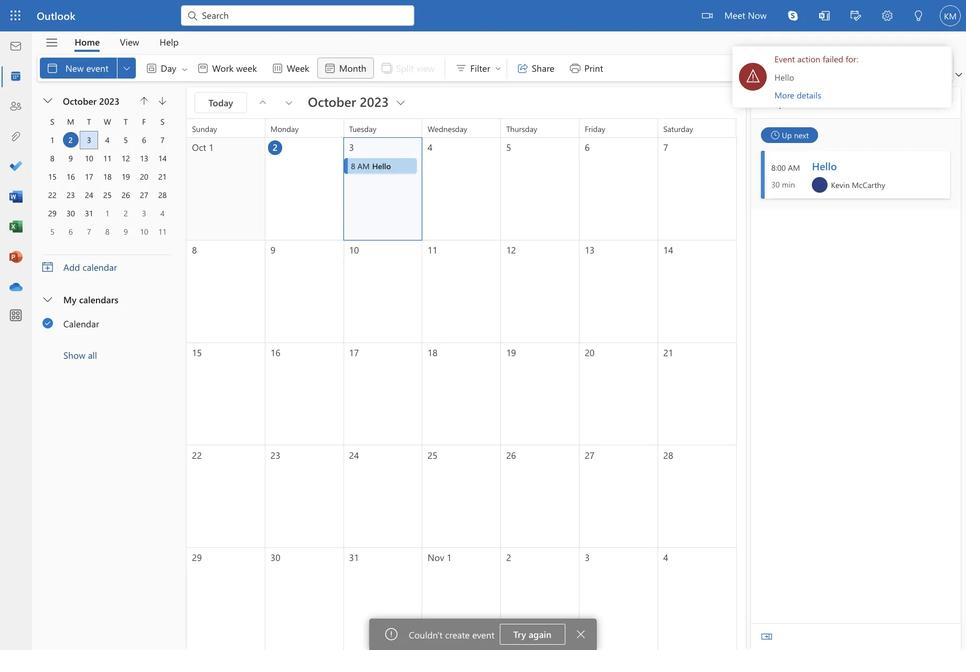 Task type: vqa. For each thing, say whether or not it's contained in the screenshot.
Cc
no



Task type: locate. For each thing, give the bounding box(es) containing it.
calendar image
[[7, 56, 18, 67]]

outlook banner
[[0, 0, 773, 26]]

0 vertical spatial 9
[[55, 122, 58, 131]]

nov 1
[[342, 442, 361, 451]]

11 button left 12
[[80, 120, 92, 133]]

am inside 'element'
[[630, 130, 640, 139]]

26
[[97, 152, 104, 160]]

10 button
[[65, 120, 78, 133], [109, 179, 122, 192]]

30 button
[[50, 164, 63, 177]]

2 t from the left
[[99, 93, 102, 101]]

tab list containing home
[[52, 25, 151, 41]]

0 horizontal spatial 11 button
[[80, 120, 92, 133]]

18 inside button
[[83, 137, 89, 146]]

my
[[51, 235, 61, 244]]

cell
[[49, 105, 64, 119], [79, 105, 93, 119], [93, 105, 108, 119], [123, 105, 137, 119], [108, 149, 123, 164], [35, 164, 49, 178], [108, 164, 123, 178], [35, 178, 49, 193]]

0 horizontal spatial event
[[69, 49, 87, 59]]

9 button right 8 button
[[94, 179, 107, 192]]

4
[[342, 113, 346, 123], [128, 166, 132, 175], [531, 442, 535, 451]]


[[116, 49, 127, 60]]


[[97, 50, 106, 59], [395, 52, 402, 58], [145, 52, 151, 59], [315, 77, 326, 87], [227, 78, 235, 86]]

view
[[96, 28, 111, 38]]

october inside button
[[50, 76, 77, 86]]

0 vertical spatial 10
[[68, 122, 75, 131]]

hello up km
[[650, 127, 670, 139]]

25 inside button
[[83, 152, 89, 160]]

am right 8:00
[[630, 130, 640, 139]]

event right create at bottom left
[[378, 503, 396, 513]]

2 button
[[94, 164, 107, 177]]

cell left 3 button
[[49, 105, 64, 119]]

 inside  filter 
[[395, 52, 402, 58]]


[[34, 254, 43, 263]]

0 vertical spatial 31
[[68, 166, 75, 175]]

1 vertical spatial 2
[[99, 166, 102, 175]]

 button
[[108, 73, 123, 88]]

2 horizontal spatial 11
[[342, 195, 350, 205]]

try
[[411, 503, 421, 513]]

1 t from the left
[[70, 93, 73, 101]]

2023 down sunday element
[[25, 105, 41, 115]]

 work week
[[157, 49, 206, 60]]

24 button
[[65, 150, 78, 162]]

 button
[[123, 73, 137, 88]]

 filter 
[[364, 49, 402, 60]]

list box containing my calendars
[[26, 230, 145, 294]]

2 horizontal spatial 2023
[[288, 74, 311, 88]]

1 vertical spatial 18
[[342, 277, 350, 287]]

1 right "nov"
[[357, 442, 361, 451]]

6 button down friday element
[[109, 106, 122, 118]]

event for 
[[69, 49, 87, 59]]

1 horizontal spatial 6
[[114, 108, 117, 116]]

tab list inside october 2023 "application"
[[52, 25, 151, 41]]

0 vertical spatial oct
[[628, 76, 642, 88]]

1 vertical spatial 10 button
[[109, 179, 122, 192]]

2023 up 'tuesday'
[[288, 74, 311, 88]]

oct down the sunday
[[154, 113, 165, 123]]

t right wednesday element on the left
[[99, 93, 102, 101]]

9 right 8 button
[[99, 181, 102, 190]]

3 button
[[65, 106, 78, 118]]


[[37, 49, 47, 60]]

 button
[[31, 26, 52, 44]]

files image
[[7, 104, 18, 115]]

2 horizontal spatial 2
[[405, 442, 409, 451]]

 button
[[94, 46, 109, 63]]

list box
[[26, 230, 145, 294]]

cell left "30" button
[[35, 164, 49, 178]]

25
[[83, 152, 89, 160], [342, 359, 350, 369]]

1 horizontal spatial 10
[[112, 181, 119, 190]]

0 vertical spatial 7
[[531, 113, 535, 123]]

kevin
[[665, 144, 680, 152]]

october 2023 application
[[0, 0, 773, 521]]

6
[[114, 108, 117, 116], [468, 113, 472, 123], [55, 181, 58, 190]]

cell up 12 button
[[93, 105, 108, 119]]

new group
[[32, 44, 354, 65]]

25 button
[[80, 150, 92, 162]]

6 button down "30" button
[[50, 179, 63, 192]]

1 vertical spatial 6 button
[[50, 179, 63, 192]]

31
[[68, 166, 75, 175], [279, 442, 287, 451]]

0 horizontal spatial 31
[[68, 166, 75, 175]]

 inside button
[[227, 78, 235, 86]]


[[706, 8, 714, 17]]

add
[[51, 209, 64, 219]]

0 vertical spatial 11 button
[[80, 120, 92, 133]]

19
[[97, 137, 104, 146]]

1 horizontal spatial 2023
[[79, 76, 96, 86]]

0 horizontal spatial 11
[[83, 122, 89, 131]]

1 vertical spatial event
[[378, 503, 396, 513]]

cell up 14 button
[[123, 105, 137, 119]]

21 button
[[124, 135, 136, 148]]

1 button down sunday element
[[36, 106, 48, 118]]

0 horizontal spatial hello
[[298, 129, 313, 137]]

1 vertical spatial 30
[[216, 442, 224, 451]]

12 button
[[94, 120, 107, 133]]

 inside october 2023 
[[315, 77, 326, 87]]

1 vertical spatial 7
[[70, 181, 73, 190]]

0 horizontal spatial oct
[[154, 113, 165, 123]]

5
[[405, 113, 409, 123]]

today button
[[156, 74, 198, 91]]

1 horizontal spatial 2
[[218, 113, 222, 123]]

0 horizontal spatial 2
[[99, 166, 102, 175]]

2 horizontal spatial 8
[[281, 129, 284, 137]]

10 button right 8 button
[[109, 179, 122, 192]]

11 button down 4 button
[[124, 179, 136, 192]]

home button
[[52, 25, 88, 41]]

9 for the right 9 button
[[99, 181, 102, 190]]

1 vertical spatial 9 button
[[94, 179, 107, 192]]

0 vertical spatial event
[[69, 49, 87, 59]]

3,
[[25, 95, 31, 105]]

 share
[[413, 49, 444, 60]]

7 button
[[65, 179, 78, 192]]

cell right 2 button
[[108, 164, 123, 178]]

0 horizontal spatial 7
[[70, 181, 73, 190]]

9 up 16 button
[[55, 122, 58, 131]]

None search field
[[145, 0, 332, 24]]

0 horizontal spatial am
[[286, 129, 296, 137]]

10 right 8 button
[[112, 181, 119, 190]]

1 horizontal spatial t
[[99, 93, 102, 101]]

1 horizontal spatial 31
[[279, 442, 287, 451]]

1 button
[[36, 106, 48, 118], [80, 164, 92, 177]]

1 vertical spatial 8
[[84, 181, 88, 190]]

2023
[[288, 74, 311, 88], [79, 76, 96, 86], [25, 105, 41, 115]]

1 horizontal spatial am
[[630, 130, 640, 139]]

oct right tue,
[[628, 76, 642, 88]]

hello down 'tuesday'
[[298, 129, 313, 137]]

0 horizontal spatial 8
[[84, 181, 88, 190]]

0 horizontal spatial 1 button
[[36, 106, 48, 118]]

7 inside button
[[70, 181, 73, 190]]

1 horizontal spatial event
[[378, 503, 396, 513]]

0 horizontal spatial t
[[70, 93, 73, 101]]

tuesday element
[[64, 90, 79, 105]]

am
[[286, 129, 296, 137], [630, 130, 640, 139]]

1 horizontal spatial 25
[[342, 359, 350, 369]]

26 button
[[94, 150, 107, 162]]

october up m
[[50, 76, 77, 86]]

 button
[[223, 74, 240, 91]]

0 horizontal spatial 10
[[68, 122, 75, 131]]

1 vertical spatial 11 button
[[124, 179, 136, 192]]

6 for 6 button to the left
[[55, 181, 58, 190]]

20
[[112, 137, 119, 146]]

2 vertical spatial 4
[[531, 442, 535, 451]]

event inside ' new event'
[[69, 49, 87, 59]]

oct inside agenda view section
[[628, 76, 642, 88]]

17
[[68, 137, 75, 146]]

8 button
[[80, 179, 92, 192]]

left-rail-appbar navigation
[[2, 25, 23, 242]]


[[259, 49, 269, 60]]

0 horizontal spatial 6
[[55, 181, 58, 190]]

10 for leftmost 10 'button'
[[68, 122, 75, 131]]

0 vertical spatial 6 button
[[109, 106, 122, 118]]

0 vertical spatial 2
[[218, 113, 222, 123]]

1 horizontal spatial 9
[[99, 181, 102, 190]]

18
[[83, 137, 89, 146], [342, 277, 350, 287]]

6 button
[[109, 106, 122, 118], [50, 179, 63, 192]]


[[35, 77, 42, 84]]

30 inside button
[[53, 166, 60, 175]]

 button
[[30, 73, 47, 88]]

9 button up 16 button
[[50, 120, 63, 133]]

share group
[[408, 44, 489, 65]]

1
[[40, 108, 44, 116], [167, 113, 171, 123], [84, 166, 88, 175], [357, 442, 361, 451]]

0 horizontal spatial 4
[[128, 166, 132, 175]]

october down the "" on the left of page
[[246, 74, 285, 88]]

23 button
[[50, 150, 63, 162]]

 for 
[[145, 52, 151, 59]]

am down 'tuesday'
[[286, 129, 296, 137]]

0 horizontal spatial 9
[[55, 122, 58, 131]]

2 vertical spatial 8
[[154, 195, 158, 205]]

8
[[281, 129, 284, 137], [84, 181, 88, 190], [154, 195, 158, 205]]

 for october
[[315, 77, 326, 87]]

3 inside agenda view section
[[645, 76, 650, 88]]

1 horizontal spatial 30
[[216, 442, 224, 451]]

event
[[69, 49, 87, 59], [378, 503, 396, 513]]

month
[[271, 49, 293, 59]]

10 button up 17 button
[[65, 120, 78, 133]]

1 vertical spatial 9
[[99, 181, 102, 190]]

0 vertical spatial 25
[[83, 152, 89, 160]]

up next event from tuesday, october 3, 2023 8:00 am to 8:30 am hello  organizer kevin mccarthy event shown as busy element
[[609, 121, 760, 159]]

1 horizontal spatial 7
[[531, 113, 535, 123]]

2023 up w
[[79, 76, 96, 86]]

none search field inside outlook banner
[[145, 0, 332, 24]]

t
[[70, 93, 73, 101], [99, 93, 102, 101]]

12
[[97, 122, 104, 131]]

tab list
[[52, 25, 151, 41]]

1 vertical spatial 10
[[112, 181, 119, 190]]

1 horizontal spatial 1 button
[[80, 164, 92, 177]]

kevin mccarthy image
[[650, 142, 662, 154]]

powerpoint image
[[7, 201, 18, 211]]

16
[[53, 137, 60, 146]]

1 vertical spatial 31
[[279, 442, 287, 451]]

1 horizontal spatial oct
[[628, 76, 642, 88]]

1 down sunday element
[[40, 108, 44, 116]]

0 horizontal spatial 25
[[83, 152, 89, 160]]

add calendar
[[51, 209, 94, 219]]

0 horizontal spatial 30
[[53, 166, 60, 175]]

1 horizontal spatial 9 button
[[94, 179, 107, 192]]

1 vertical spatial 4
[[128, 166, 132, 175]]

event right new
[[69, 49, 87, 59]]

mail image
[[7, 32, 18, 42]]

10 up 17
[[68, 122, 75, 131]]

october for october 2023 
[[246, 74, 285, 88]]

0 vertical spatial 30
[[53, 166, 60, 175]]

calendar
[[51, 254, 79, 264]]

 inside  day 
[[145, 52, 151, 59]]

2023 inside october 2023 button
[[79, 76, 96, 86]]

f
[[114, 93, 117, 101]]

to do image
[[7, 129, 18, 139]]

try again
[[411, 503, 441, 513]]

9
[[55, 122, 58, 131], [99, 181, 102, 190]]

0 vertical spatial 9 button
[[50, 120, 63, 133]]

1 up 8 button
[[84, 166, 88, 175]]

14 button
[[124, 120, 136, 133]]

0 vertical spatial 10 button
[[65, 120, 78, 133]]

0 vertical spatial 11
[[83, 122, 89, 131]]


[[413, 49, 423, 60]]

print
[[468, 49, 483, 59]]

calendar
[[66, 209, 94, 219]]

1 vertical spatial oct
[[154, 113, 165, 123]]

october down ""
[[25, 86, 51, 95]]

hello
[[650, 127, 670, 139], [298, 129, 313, 137]]

1 vertical spatial 25
[[342, 359, 350, 369]]

1 button up 8 button
[[80, 164, 92, 177]]

1 horizontal spatial 4
[[342, 113, 346, 123]]

1 horizontal spatial 11
[[127, 181, 133, 190]]

view button
[[88, 25, 119, 41]]

t right monday element
[[70, 93, 73, 101]]

tue, oct 3
[[609, 76, 650, 88]]

0 horizontal spatial 18
[[83, 137, 89, 146]]

my calendars button
[[26, 230, 145, 249]]

0 vertical spatial 18
[[83, 137, 89, 146]]

11
[[83, 122, 89, 131], [127, 181, 133, 190], [342, 195, 350, 205]]

0 horizontal spatial 2023
[[25, 105, 41, 115]]

10
[[68, 122, 75, 131], [112, 181, 119, 190]]

1 horizontal spatial hello
[[650, 127, 670, 139]]



Task type: describe. For each thing, give the bounding box(es) containing it.
try again button
[[400, 500, 452, 517]]

october inside selected date october 3, 2023
[[25, 86, 51, 95]]

2 horizontal spatial 6
[[468, 113, 472, 123]]

4 button
[[124, 164, 136, 177]]

8:00
[[617, 130, 629, 139]]

0 horizontal spatial 6 button
[[50, 179, 63, 192]]

more
[[620, 71, 636, 81]]

1 vertical spatial 11
[[127, 181, 133, 190]]

1 horizontal spatial 8
[[154, 195, 158, 205]]

calendars
[[63, 235, 95, 244]]

details
[[638, 71, 657, 81]]

8:00 am
[[617, 130, 640, 139]]

w
[[83, 93, 89, 101]]

friday element
[[108, 90, 123, 105]]

mccarthy
[[682, 144, 708, 152]]


[[36, 29, 47, 40]]


[[731, 8, 739, 17]]

1 horizontal spatial 18
[[342, 277, 350, 287]]

oct 1
[[154, 113, 171, 123]]

28 button
[[124, 150, 136, 162]]

2 horizontal spatial 4
[[531, 442, 535, 451]]

0 vertical spatial 8
[[281, 129, 284, 137]]

t for tuesday element
[[70, 93, 73, 101]]

 inside popup button
[[97, 50, 106, 59]]

list box inside october 2023 "application"
[[26, 230, 145, 294]]

agenda view section
[[601, 70, 769, 521]]

23
[[53, 152, 60, 160]]

onedrive image
[[7, 225, 18, 236]]


[[364, 49, 374, 60]]

 button
[[144, 46, 152, 63]]

couldn't
[[327, 503, 354, 513]]

1 vertical spatial 1 button
[[80, 164, 92, 177]]

cell left 28
[[108, 149, 123, 164]]

home
[[60, 28, 80, 38]]

 week
[[217, 49, 247, 60]]

am for 8:00
[[630, 130, 640, 139]]

 new event
[[37, 49, 87, 60]]

3 inside button
[[70, 108, 73, 116]]

day
[[129, 49, 141, 59]]

october for october 2023
[[50, 76, 77, 86]]

create
[[356, 503, 376, 513]]

0 horizontal spatial 9 button
[[50, 120, 63, 133]]

0 horizontal spatial 10 button
[[65, 120, 78, 133]]

am for 8
[[286, 129, 296, 137]]

cell right 3 button
[[79, 105, 93, 119]]

13 button
[[109, 120, 122, 133]]


[[597, 55, 609, 67]]

2023 for october 2023 
[[288, 74, 311, 88]]

 button
[[723, 0, 748, 26]]

4 inside 4 button
[[128, 166, 132, 175]]

6 for right 6 button
[[114, 108, 117, 116]]


[[127, 78, 133, 84]]

selected date october 3, 2023
[[25, 67, 52, 115]]

km kevin mccarthy
[[652, 144, 708, 152]]

1 down the sunday
[[167, 113, 171, 123]]

outlook
[[29, 7, 60, 18]]

wednesday
[[342, 99, 374, 107]]

1 horizontal spatial 10 button
[[109, 179, 122, 192]]

10 for 10 'button' to the right
[[112, 181, 119, 190]]

thursday
[[405, 99, 430, 107]]

sunday element
[[35, 90, 49, 105]]

word image
[[7, 153, 18, 163]]

km image
[[752, 4, 769, 21]]

2023 for october 2023
[[79, 76, 96, 86]]

monday element
[[49, 90, 64, 105]]

date
[[25, 76, 39, 86]]

1 horizontal spatial 6 button
[[109, 106, 122, 118]]

2023 inside selected date october 3, 2023
[[25, 105, 41, 115]]


[[112, 78, 118, 84]]

 button
[[697, 0, 723, 26]]

week
[[229, 49, 247, 59]]

new
[[52, 49, 67, 59]]

20 button
[[109, 135, 122, 148]]

filter
[[376, 49, 392, 59]]

selected
[[25, 67, 52, 76]]

october 2023 
[[246, 74, 326, 88]]

people image
[[7, 80, 18, 91]]

couldn't create event
[[327, 503, 396, 513]]


[[206, 78, 214, 86]]

18 button
[[80, 135, 92, 148]]

help
[[128, 28, 143, 38]]

16 button
[[50, 135, 63, 148]]

14
[[127, 122, 133, 131]]

more apps image
[[7, 248, 18, 258]]

add calendar button
[[26, 204, 145, 223]]

again
[[423, 503, 441, 513]]

tuesday
[[279, 99, 301, 107]]

Search field
[[161, 7, 325, 17]]

2 vertical spatial 2
[[405, 442, 409, 451]]

31 inside button
[[68, 166, 75, 175]]


[[157, 49, 168, 60]]

s
[[40, 93, 44, 101]]

21
[[127, 137, 133, 146]]

19 button
[[94, 135, 107, 148]]

0 vertical spatial 4
[[342, 113, 346, 123]]

2 vertical spatial 11
[[342, 195, 350, 205]]

today
[[167, 77, 187, 87]]

 for 
[[395, 52, 402, 58]]

work
[[170, 49, 187, 59]]

0 vertical spatial 1 button
[[36, 106, 48, 118]]

24
[[68, 152, 75, 160]]

october 2023
[[50, 76, 96, 86]]

week
[[189, 49, 206, 59]]

monday
[[216, 99, 239, 107]]

event for couldn't
[[378, 503, 396, 513]]

nov
[[342, 442, 355, 451]]

2 inside 2 button
[[99, 166, 102, 175]]

more details
[[620, 71, 657, 81]]

1 horizontal spatial 11 button
[[124, 179, 136, 192]]


[[455, 49, 465, 60]]

hello inside 'up next event from tuesday, october 3, 2023 8:00 am to 8:30 am hello  organizer kevin mccarthy event shown as busy' 'element'
[[650, 127, 670, 139]]

wednesday element
[[79, 90, 93, 105]]

thursday element
[[93, 90, 108, 105]]

8 inside button
[[84, 181, 88, 190]]

 month
[[259, 49, 293, 60]]

8 am hello
[[281, 129, 313, 137]]

cell left 7 button
[[35, 178, 49, 193]]

selected date october 3, 2023, today's date october 2, 2023 group
[[25, 67, 141, 204]]

share
[[426, 49, 444, 59]]

sunday
[[154, 99, 174, 107]]

t for the thursday element
[[99, 93, 102, 101]]

outlook link
[[29, 0, 60, 25]]

9 for the left 9 button
[[55, 122, 58, 131]]

km
[[652, 145, 660, 151]]



